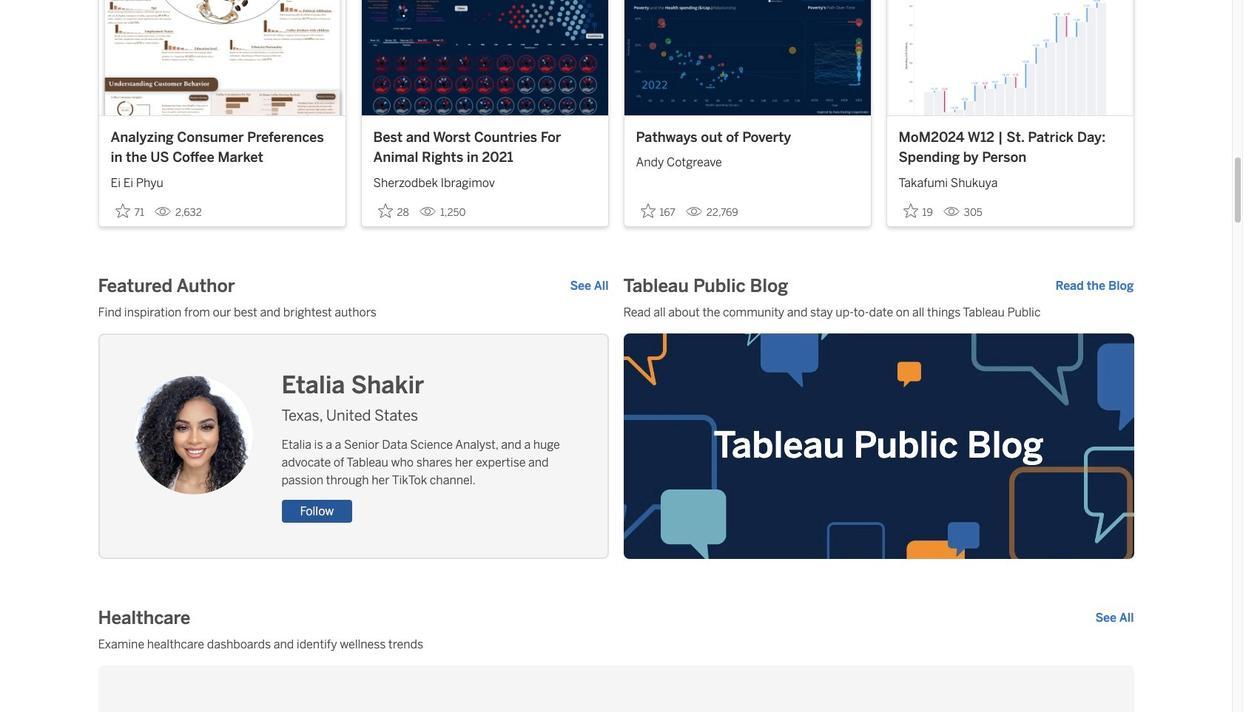 Task type: describe. For each thing, give the bounding box(es) containing it.
tableau public blog heading
[[624, 274, 789, 298]]

workbook thumbnail image for 1st add favorite icon from the right
[[887, 0, 1134, 115]]

see all healthcare element
[[1096, 610, 1134, 627]]

add favorite image
[[378, 203, 393, 218]]

add favorite button for workbook thumbnail related to 1st add favorite icon from the right
[[899, 199, 938, 223]]

workbook thumbnail image for 3rd add favorite icon from right
[[99, 0, 345, 115]]

see all featured authors element
[[570, 277, 609, 295]]

workbook thumbnail image for 2nd add favorite icon
[[624, 0, 871, 115]]

healthcare heading
[[98, 607, 191, 630]]

1 add favorite image from the left
[[115, 203, 130, 218]]

read all about the community and stay up-to-date on all things tableau public element
[[624, 304, 1134, 322]]



Task type: locate. For each thing, give the bounding box(es) containing it.
examine healthcare dashboards and identify wellness trends element
[[98, 636, 1134, 654]]

add favorite button for 2nd add favorite icon workbook thumbnail
[[636, 199, 680, 223]]

featured author heading
[[98, 274, 235, 298]]

2 add favorite image from the left
[[641, 203, 655, 218]]

add favorite button for workbook thumbnail associated with 3rd add favorite icon from right
[[111, 199, 149, 223]]

2 add favorite button from the left
[[373, 199, 414, 223]]

2 horizontal spatial add favorite image
[[903, 203, 918, 218]]

4 workbook thumbnail image from the left
[[887, 0, 1134, 115]]

add favorite image
[[115, 203, 130, 218], [641, 203, 655, 218], [903, 203, 918, 218]]

find inspiration from our best and brightest authors element
[[98, 304, 609, 322]]

1 add favorite button from the left
[[111, 199, 149, 223]]

Add Favorite button
[[111, 199, 149, 223], [373, 199, 414, 223], [636, 199, 680, 223], [899, 199, 938, 223]]

0 horizontal spatial add favorite image
[[115, 203, 130, 218]]

1 workbook thumbnail image from the left
[[99, 0, 345, 115]]

3 add favorite button from the left
[[636, 199, 680, 223]]

4 add favorite button from the left
[[899, 199, 938, 223]]

3 add favorite image from the left
[[903, 203, 918, 218]]

add favorite button for add favorite image's workbook thumbnail
[[373, 199, 414, 223]]

workbook thumbnail image
[[99, 0, 345, 115], [362, 0, 608, 115], [624, 0, 871, 115], [887, 0, 1134, 115]]

1 horizontal spatial add favorite image
[[641, 203, 655, 218]]

workbook thumbnail image for add favorite image
[[362, 0, 608, 115]]

3 workbook thumbnail image from the left
[[624, 0, 871, 115]]

featured author: etalia.shakir image
[[134, 377, 253, 495]]

2 workbook thumbnail image from the left
[[362, 0, 608, 115]]



Task type: vqa. For each thing, say whether or not it's contained in the screenshot.
Go to search image
no



